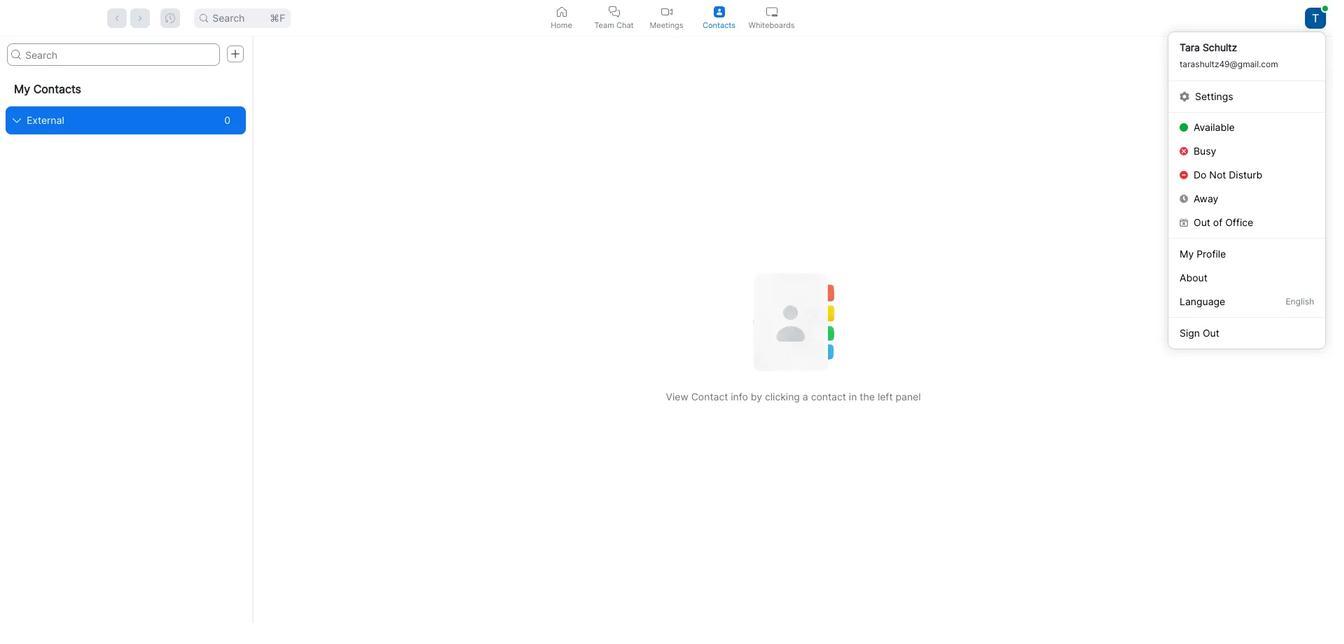 Task type: locate. For each thing, give the bounding box(es) containing it.
online image
[[1323, 5, 1328, 11], [1323, 5, 1328, 11], [1180, 123, 1188, 132], [1180, 123, 1188, 132]]

sign
[[1180, 327, 1200, 339]]

1 horizontal spatial contacts
[[703, 20, 736, 30]]

contacts inside button
[[703, 20, 736, 30]]

available
[[1194, 121, 1235, 133]]

0 vertical spatial my
[[14, 82, 30, 96]]

tab list containing home
[[535, 0, 798, 36]]

profile contact image
[[714, 6, 725, 17]]

home small image
[[556, 6, 567, 17], [556, 6, 567, 17]]

out right sign on the bottom right of the page
[[1203, 327, 1220, 339]]

busy image
[[1180, 147, 1188, 156], [1180, 147, 1188, 156]]

my for my contacts
[[14, 82, 30, 96]]

my contacts heading
[[0, 71, 252, 107]]

1 vertical spatial my
[[1180, 248, 1194, 260]]

home button
[[535, 0, 588, 36]]

my up chevron down image
[[14, 82, 30, 96]]

my inside my contacts heading
[[14, 82, 30, 96]]

of
[[1214, 217, 1223, 228]]

in
[[849, 391, 857, 403]]

0 horizontal spatial my
[[14, 82, 30, 96]]

not
[[1210, 169, 1227, 181]]

my inside my profile 'button'
[[1180, 248, 1194, 260]]

contacts down profile contact image
[[703, 20, 736, 30]]

magnifier image
[[200, 14, 208, 22]]

my contacts tree
[[0, 71, 252, 135]]

disturb
[[1229, 169, 1263, 181]]

0 horizontal spatial contacts
[[33, 82, 81, 96]]

team chat
[[595, 20, 634, 30]]

english
[[1286, 296, 1315, 307]]

away button
[[1169, 187, 1326, 211]]

my left profile
[[1180, 248, 1194, 260]]

language
[[1180, 296, 1226, 308]]

contacts up external
[[33, 82, 81, 96]]

0 vertical spatial contacts
[[703, 20, 736, 30]]

my profile button
[[1169, 242, 1326, 266]]

team chat image
[[609, 6, 620, 17]]

contacts button
[[693, 0, 746, 36]]

office
[[1226, 217, 1254, 228]]

busy button
[[1169, 139, 1326, 163]]

about
[[1180, 272, 1208, 283]]

whiteboard small image
[[766, 6, 777, 17]]

whiteboard small image
[[766, 6, 777, 17]]

video on image
[[661, 6, 672, 17]]

my contacts grouping, external, 0 items enclose, level 2, 1 of 1, tree item
[[6, 107, 246, 135]]

chat
[[617, 20, 634, 30]]

do not disturb button
[[1169, 163, 1326, 187]]

out of office image
[[1180, 219, 1188, 227]]

view contact info by clicking a contact in the left panel
[[666, 391, 921, 403]]

profile contact image
[[714, 6, 725, 17]]

1 vertical spatial contacts
[[33, 82, 81, 96]]

my
[[14, 82, 30, 96], [1180, 248, 1194, 260]]

1 vertical spatial out
[[1203, 327, 1220, 339]]

out
[[1194, 217, 1211, 228], [1203, 327, 1220, 339]]

⌘f
[[270, 12, 285, 23]]

out left of
[[1194, 217, 1211, 228]]

sign out button
[[1169, 321, 1326, 345]]

profile
[[1197, 248, 1226, 260]]

1 horizontal spatial my
[[1180, 248, 1194, 260]]

out of office
[[1194, 217, 1254, 228]]

available button
[[1169, 116, 1326, 139]]

avatar image
[[1305, 7, 1326, 28]]

contacts tab panel
[[0, 36, 1333, 624]]

magnifier image
[[200, 14, 208, 22], [11, 50, 21, 60], [11, 50, 21, 60]]

setting image
[[1180, 91, 1190, 101], [1180, 91, 1190, 101]]

0 vertical spatial out
[[1194, 217, 1211, 228]]

away image
[[1180, 195, 1188, 203], [1180, 195, 1188, 203]]

plus small image
[[231, 49, 240, 59]]

team chat image
[[609, 6, 620, 17]]

a
[[803, 391, 808, 403]]

tab list
[[535, 0, 798, 36]]

out of office image
[[1180, 219, 1188, 227]]

plus small image
[[231, 49, 240, 59]]

my contacts
[[14, 82, 81, 96]]

contacts
[[703, 20, 736, 30], [33, 82, 81, 96]]

contacts inside heading
[[33, 82, 81, 96]]

the
[[860, 391, 875, 403]]



Task type: describe. For each thing, give the bounding box(es) containing it.
0
[[224, 114, 230, 126]]

do not disturb image
[[1180, 171, 1188, 179]]

by
[[751, 391, 762, 403]]

contact
[[811, 391, 846, 403]]

about button
[[1169, 266, 1326, 290]]

chevron down image
[[13, 116, 21, 125]]

search
[[212, 12, 245, 23]]

meetings button
[[640, 0, 693, 36]]

tarashultz49@gmail.com
[[1180, 59, 1279, 69]]

busy
[[1194, 145, 1217, 157]]

Search text field
[[7, 43, 220, 66]]

clicking
[[765, 391, 800, 403]]

out inside button
[[1194, 217, 1211, 228]]

my for my profile
[[1180, 248, 1194, 260]]

team
[[595, 20, 614, 30]]

out of office button
[[1169, 211, 1326, 235]]

home
[[551, 20, 572, 30]]

out inside "button"
[[1203, 327, 1220, 339]]

whiteboards button
[[746, 0, 798, 36]]

chevron down image
[[13, 116, 21, 125]]

tara
[[1180, 41, 1200, 53]]

whiteboards
[[749, 20, 795, 30]]

do not disturb
[[1194, 169, 1263, 181]]

team chat button
[[588, 0, 640, 36]]

sign out
[[1180, 327, 1220, 339]]

away
[[1194, 193, 1219, 205]]

tara schultz tarashultz49@gmail.com
[[1180, 41, 1279, 69]]

settings
[[1195, 90, 1234, 102]]

schultz
[[1203, 41, 1237, 53]]

video on image
[[661, 6, 672, 17]]

contact
[[691, 391, 728, 403]]

left
[[878, 391, 893, 403]]

do
[[1194, 169, 1207, 181]]

info
[[731, 391, 748, 403]]

panel
[[896, 391, 921, 403]]

do not disturb image
[[1180, 171, 1188, 179]]

view
[[666, 391, 689, 403]]

my profile
[[1180, 248, 1226, 260]]

settings button
[[1169, 84, 1326, 108]]

external
[[27, 114, 64, 126]]

meetings
[[650, 20, 684, 30]]



